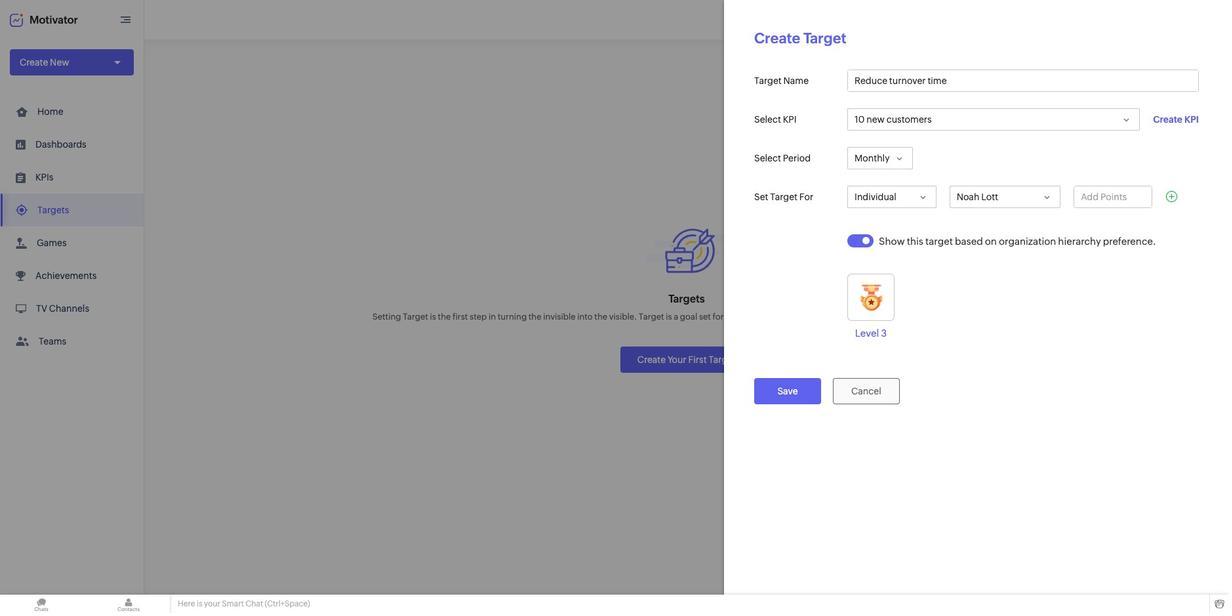 Task type: describe. For each thing, give the bounding box(es) containing it.
Individual field
[[848, 186, 937, 208]]

customers
[[887, 114, 932, 125]]

here
[[178, 599, 195, 608]]

10
[[855, 114, 865, 125]]

create for create kpi
[[1154, 114, 1183, 125]]

target right setting
[[403, 312, 429, 322]]

smart
[[222, 599, 244, 608]]

10 new customers
[[855, 114, 932, 125]]

1 the from the left
[[438, 312, 451, 322]]

target name
[[755, 75, 809, 86]]

target right visible.
[[639, 312, 665, 322]]

set
[[700, 312, 711, 322]]

team
[[772, 312, 794, 322]]

user image
[[1189, 9, 1210, 30]]

(ctrl+space)
[[265, 599, 310, 608]]

create target
[[755, 30, 847, 47]]

units
[[889, 312, 909, 322]]

create your first target button
[[621, 347, 754, 373]]

create kpi
[[1154, 114, 1200, 125]]

show this target based on organization hierarchy preference.
[[880, 235, 1157, 247]]

1 or from the left
[[762, 312, 770, 322]]

target
[[926, 235, 954, 247]]

your
[[204, 599, 220, 608]]

achievements
[[35, 270, 97, 281]]

step
[[470, 312, 487, 322]]

visible.
[[610, 312, 637, 322]]

invisible
[[544, 312, 576, 322]]

0 horizontal spatial is
[[197, 599, 203, 608]]

period
[[784, 153, 811, 163]]

turning
[[498, 312, 527, 322]]

chats image
[[0, 595, 83, 613]]

based
[[956, 235, 984, 247]]

2 a from the left
[[726, 312, 731, 322]]

on
[[986, 235, 998, 247]]

noah
[[957, 192, 980, 202]]

set target for
[[755, 192, 814, 202]]

targets for targets
[[37, 205, 69, 215]]

tv
[[36, 303, 47, 314]]

1 for from the left
[[713, 312, 724, 322]]

kpi for select kpi
[[784, 114, 797, 125]]

2 for from the left
[[929, 312, 940, 322]]

individual
[[855, 192, 897, 202]]

monthly
[[855, 153, 890, 163]]

cancel
[[852, 386, 882, 396]]

kpi for create kpi
[[1185, 114, 1200, 125]]

target inside button
[[709, 354, 736, 365]]

select for select kpi
[[755, 114, 782, 125]]

target left name
[[755, 75, 782, 86]]

into
[[578, 312, 593, 322]]

home
[[37, 106, 63, 117]]

create for create new
[[20, 57, 48, 68]]

organization
[[1000, 235, 1057, 247]]

Add Points text field
[[1075, 186, 1153, 207]]

2 or from the left
[[879, 312, 888, 322]]

specific
[[948, 312, 980, 322]]

dashboards
[[35, 139, 86, 150]]



Task type: locate. For each thing, give the bounding box(es) containing it.
games
[[37, 238, 67, 248]]

list
[[0, 95, 144, 358]]

3 the from the left
[[595, 312, 608, 322]]

your
[[668, 354, 687, 365]]

3 a from the left
[[942, 312, 947, 322]]

level
[[856, 328, 880, 339]]

targets setting target is the first step in turning the invisible into the visible. target is a goal set for a person or team measured in revenue or units sold for a specific time.
[[373, 293, 1002, 322]]

0 horizontal spatial for
[[713, 312, 724, 322]]

0 vertical spatial select
[[755, 114, 782, 125]]

level 3
[[856, 328, 888, 339]]

0 horizontal spatial targets
[[37, 205, 69, 215]]

is left goal
[[666, 312, 672, 322]]

targets
[[37, 205, 69, 215], [669, 293, 705, 305]]

first
[[689, 354, 707, 365]]

targets inside 'list'
[[37, 205, 69, 215]]

person
[[732, 312, 760, 322]]

the right the into
[[595, 312, 608, 322]]

select down the target name
[[755, 114, 782, 125]]

contacts image
[[87, 595, 170, 613]]

targets up goal
[[669, 293, 705, 305]]

or left team
[[762, 312, 770, 322]]

1 horizontal spatial in
[[837, 312, 844, 322]]

new
[[867, 114, 885, 125]]

select kpi
[[755, 114, 797, 125]]

3
[[882, 328, 888, 339]]

for right set
[[713, 312, 724, 322]]

1 vertical spatial select
[[755, 153, 782, 163]]

for
[[713, 312, 724, 322], [929, 312, 940, 322]]

1 horizontal spatial or
[[879, 312, 888, 322]]

1 in from the left
[[489, 312, 496, 322]]

2 select from the top
[[755, 153, 782, 163]]

for right sold
[[929, 312, 940, 322]]

Monthly field
[[848, 147, 914, 169]]

channels
[[49, 303, 89, 314]]

create your first target
[[638, 354, 736, 365]]

a left specific at the right bottom
[[942, 312, 947, 322]]

1 vertical spatial targets
[[669, 293, 705, 305]]

create
[[755, 30, 801, 47], [20, 57, 48, 68], [1154, 114, 1183, 125], [638, 354, 666, 365]]

revenue
[[846, 312, 878, 322]]

target left for
[[771, 192, 798, 202]]

teams
[[39, 336, 66, 347]]

is
[[430, 312, 436, 322], [666, 312, 672, 322], [197, 599, 203, 608]]

in
[[489, 312, 496, 322], [837, 312, 844, 322]]

0 vertical spatial targets
[[37, 205, 69, 215]]

tv channels
[[36, 303, 89, 314]]

select period
[[755, 153, 811, 163]]

select for select period
[[755, 153, 782, 163]]

hierarchy
[[1059, 235, 1102, 247]]

2 the from the left
[[529, 312, 542, 322]]

2 in from the left
[[837, 312, 844, 322]]

measured
[[795, 312, 835, 322]]

0 horizontal spatial kpi
[[784, 114, 797, 125]]

sold
[[911, 312, 927, 322]]

a left person
[[726, 312, 731, 322]]

time.
[[981, 312, 1002, 322]]

kpis
[[35, 172, 53, 182]]

target up name
[[804, 30, 847, 47]]

0 horizontal spatial or
[[762, 312, 770, 322]]

in left revenue
[[837, 312, 844, 322]]

1 horizontal spatial targets
[[669, 293, 705, 305]]

0 horizontal spatial in
[[489, 312, 496, 322]]

targets up games
[[37, 205, 69, 215]]

name
[[784, 75, 809, 86]]

2 kpi from the left
[[1185, 114, 1200, 125]]

1 kpi from the left
[[784, 114, 797, 125]]

1 select from the top
[[755, 114, 782, 125]]

10 new customers field
[[848, 108, 1141, 131]]

in right step
[[489, 312, 496, 322]]

targets inside targets setting target is the first step in turning the invisible into the visible. target is a goal set for a person or team measured in revenue or units sold for a specific time.
[[669, 293, 705, 305]]

a
[[674, 312, 679, 322], [726, 312, 731, 322], [942, 312, 947, 322]]

is left 'your'
[[197, 599, 203, 608]]

first
[[453, 312, 468, 322]]

or left units
[[879, 312, 888, 322]]

save button
[[755, 378, 822, 404]]

for
[[800, 192, 814, 202]]

or
[[762, 312, 770, 322], [879, 312, 888, 322]]

create for create your first target
[[638, 354, 666, 365]]

setting
[[373, 312, 401, 322]]

1 horizontal spatial kpi
[[1185, 114, 1200, 125]]

goal
[[681, 312, 698, 322]]

None text field
[[849, 70, 1199, 91]]

1 horizontal spatial is
[[430, 312, 436, 322]]

chat
[[246, 599, 263, 608]]

a left goal
[[674, 312, 679, 322]]

target
[[804, 30, 847, 47], [755, 75, 782, 86], [771, 192, 798, 202], [403, 312, 429, 322], [639, 312, 665, 322], [709, 354, 736, 365]]

the left first
[[438, 312, 451, 322]]

this
[[907, 235, 924, 247]]

1 horizontal spatial the
[[529, 312, 542, 322]]

0 horizontal spatial a
[[674, 312, 679, 322]]

1 horizontal spatial a
[[726, 312, 731, 322]]

new
[[50, 57, 69, 68]]

list containing home
[[0, 95, 144, 358]]

kpi
[[784, 114, 797, 125], [1185, 114, 1200, 125]]

select
[[755, 114, 782, 125], [755, 153, 782, 163]]

here is your smart chat (ctrl+space)
[[178, 599, 310, 608]]

cancel button
[[833, 378, 900, 404]]

is left first
[[430, 312, 436, 322]]

preference.
[[1104, 235, 1157, 247]]

2 horizontal spatial is
[[666, 312, 672, 322]]

select left period
[[755, 153, 782, 163]]

create for create target
[[755, 30, 801, 47]]

save
[[778, 386, 798, 396]]

2 horizontal spatial the
[[595, 312, 608, 322]]

Noah Lott field
[[950, 186, 1061, 208]]

targets for targets setting target is the first step in turning the invisible into the visible. target is a goal set for a person or team measured in revenue or units sold for a specific time.
[[669, 293, 705, 305]]

1 a from the left
[[674, 312, 679, 322]]

create new
[[20, 57, 69, 68]]

2 horizontal spatial a
[[942, 312, 947, 322]]

create inside button
[[638, 354, 666, 365]]

target right "first"
[[709, 354, 736, 365]]

set
[[755, 192, 769, 202]]

the right turning
[[529, 312, 542, 322]]

0 horizontal spatial the
[[438, 312, 451, 322]]

noah lott
[[957, 192, 999, 202]]

1 horizontal spatial for
[[929, 312, 940, 322]]

motivator
[[30, 13, 78, 26]]

lott
[[982, 192, 999, 202]]

the
[[438, 312, 451, 322], [529, 312, 542, 322], [595, 312, 608, 322]]

show
[[880, 235, 906, 247]]



Task type: vqa. For each thing, say whether or not it's contained in the screenshot.
Start Date
no



